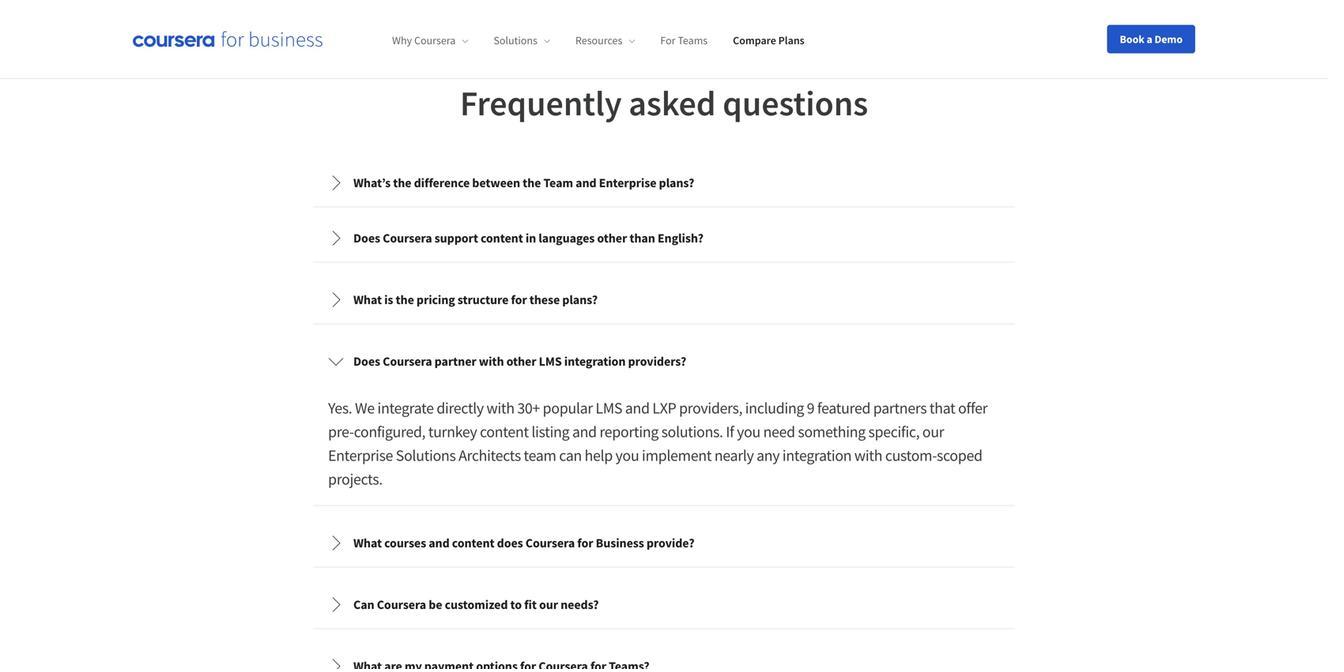 Task type: vqa. For each thing, say whether or not it's contained in the screenshot.
the rightmost Enterprise
yes



Task type: locate. For each thing, give the bounding box(es) containing it.
a
[[1147, 32, 1153, 46]]

plans?
[[659, 175, 695, 191], [563, 292, 598, 308]]

0 horizontal spatial other
[[507, 354, 537, 370]]

1 horizontal spatial for
[[578, 536, 594, 552]]

can
[[354, 598, 375, 613]]

with down specific, at bottom
[[855, 446, 883, 466]]

1 vertical spatial content
[[480, 422, 529, 442]]

lms up the popular
[[539, 354, 562, 370]]

for left business
[[578, 536, 594, 552]]

teams
[[678, 33, 708, 48]]

you right if
[[737, 422, 761, 442]]

0 horizontal spatial solutions
[[396, 446, 456, 466]]

coursera left be
[[377, 598, 426, 613]]

integration
[[565, 354, 626, 370], [783, 446, 852, 466]]

solutions up frequently
[[494, 33, 538, 48]]

0 vertical spatial for
[[511, 292, 527, 308]]

1 vertical spatial enterprise
[[328, 446, 393, 466]]

coursera for can coursera be customized to fit our needs?
[[377, 598, 426, 613]]

0 vertical spatial integration
[[565, 354, 626, 370]]

for
[[511, 292, 527, 308], [578, 536, 594, 552]]

the
[[393, 175, 412, 191], [523, 175, 541, 191], [396, 292, 414, 308]]

the right is
[[396, 292, 414, 308]]

1 vertical spatial solutions
[[396, 446, 456, 466]]

with left 30+
[[487, 399, 515, 418]]

does
[[354, 231, 380, 246], [354, 354, 380, 370]]

courses
[[384, 536, 426, 552]]

does inside dropdown button
[[354, 231, 380, 246]]

enterprise up projects.
[[328, 446, 393, 466]]

0 horizontal spatial for
[[511, 292, 527, 308]]

1 horizontal spatial plans?
[[659, 175, 695, 191]]

lms
[[539, 354, 562, 370], [596, 399, 623, 418]]

architects
[[459, 446, 521, 466]]

what's the difference between the team and enterprise plans? button
[[316, 161, 1013, 205]]

with right partner
[[479, 354, 504, 370]]

content left does
[[452, 536, 495, 552]]

lms up reporting
[[596, 399, 623, 418]]

resources
[[576, 33, 623, 48]]

does for does coursera partner with other lms integration providers?
[[354, 354, 380, 370]]

0 vertical spatial content
[[481, 231, 523, 246]]

compare plans
[[733, 33, 805, 48]]

coursera left support
[[383, 231, 432, 246]]

0 horizontal spatial enterprise
[[328, 446, 393, 466]]

and up reporting
[[625, 399, 650, 418]]

does up we
[[354, 354, 380, 370]]

what courses and content does coursera for business provide?
[[354, 536, 695, 552]]

0 vertical spatial enterprise
[[599, 175, 657, 191]]

2 what from the top
[[354, 536, 382, 552]]

what's
[[354, 175, 391, 191]]

something
[[798, 422, 866, 442]]

demo
[[1155, 32, 1183, 46]]

book a demo button
[[1108, 25, 1196, 53]]

solutions down turnkey
[[396, 446, 456, 466]]

1 vertical spatial lms
[[596, 399, 623, 418]]

directly
[[437, 399, 484, 418]]

coursera inside dropdown button
[[383, 231, 432, 246]]

0 vertical spatial plans?
[[659, 175, 695, 191]]

what courses and content does coursera for business provide? button
[[316, 522, 1013, 566]]

nearly
[[715, 446, 754, 466]]

2 vertical spatial content
[[452, 536, 495, 552]]

0 vertical spatial with
[[479, 354, 504, 370]]

solutions
[[494, 33, 538, 48], [396, 446, 456, 466]]

providers?
[[628, 354, 687, 370]]

does inside dropdown button
[[354, 354, 380, 370]]

does down what's
[[354, 231, 380, 246]]

1 does from the top
[[354, 231, 380, 246]]

0 vertical spatial what
[[354, 292, 382, 308]]

solutions inside yes. we integrate directly with 30+ popular lms and lxp providers, including 9 featured partners that offer pre-configured, turnkey content listing and reporting solutions. if you need something specific, our enterprise solutions architects team can help you implement nearly any integration with custom-scoped projects.
[[396, 446, 456, 466]]

content for in
[[481, 231, 523, 246]]

1 horizontal spatial lms
[[596, 399, 623, 418]]

2 does from the top
[[354, 354, 380, 370]]

content up architects
[[480, 422, 529, 442]]

pre-
[[328, 422, 354, 442]]

compare plans link
[[733, 33, 805, 48]]

providers,
[[679, 399, 743, 418]]

enterprise up 'than'
[[599, 175, 657, 191]]

other left 'than'
[[597, 231, 627, 246]]

yes. we integrate directly with 30+ popular lms and lxp providers, including 9 featured partners that offer pre-configured, turnkey content listing and reporting solutions. if you need something specific, our enterprise solutions architects team can help you implement nearly any integration with custom-scoped projects.
[[328, 399, 988, 490]]

specific,
[[869, 422, 920, 442]]

what left courses
[[354, 536, 382, 552]]

with inside dropdown button
[[479, 354, 504, 370]]

for left these
[[511, 292, 527, 308]]

1 horizontal spatial integration
[[783, 446, 852, 466]]

our down that on the right bottom of page
[[923, 422, 945, 442]]

1 vertical spatial does
[[354, 354, 380, 370]]

content
[[481, 231, 523, 246], [480, 422, 529, 442], [452, 536, 495, 552]]

0 horizontal spatial our
[[539, 598, 558, 613]]

0 vertical spatial does
[[354, 231, 380, 246]]

the inside what is the pricing structure for these plans? dropdown button
[[396, 292, 414, 308]]

plans? up english?
[[659, 175, 695, 191]]

1 vertical spatial for
[[578, 536, 594, 552]]

30+
[[518, 399, 540, 418]]

these
[[530, 292, 560, 308]]

lms inside yes. we integrate directly with 30+ popular lms and lxp providers, including 9 featured partners that offer pre-configured, turnkey content listing and reporting solutions. if you need something specific, our enterprise solutions architects team can help you implement nearly any integration with custom-scoped projects.
[[596, 399, 623, 418]]

1 horizontal spatial enterprise
[[599, 175, 657, 191]]

asked
[[629, 81, 716, 125]]

other up 30+
[[507, 354, 537, 370]]

1 vertical spatial our
[[539, 598, 558, 613]]

why coursera
[[392, 33, 456, 48]]

you
[[737, 422, 761, 442], [616, 446, 639, 466]]

does coursera partner with other lms integration providers? button
[[316, 340, 1013, 384]]

integration down something at the bottom right of the page
[[783, 446, 852, 466]]

does for does coursera support content in languages other than english?
[[354, 231, 380, 246]]

plans? right these
[[563, 292, 598, 308]]

coursera right "why"
[[414, 33, 456, 48]]

content inside dropdown button
[[452, 536, 495, 552]]

content left the "in"
[[481, 231, 523, 246]]

0 vertical spatial our
[[923, 422, 945, 442]]

1 vertical spatial what
[[354, 536, 382, 552]]

other
[[597, 231, 627, 246], [507, 354, 537, 370]]

integration up the popular
[[565, 354, 626, 370]]

for
[[661, 33, 676, 48]]

other inside dropdown button
[[597, 231, 627, 246]]

and
[[576, 175, 597, 191], [625, 399, 650, 418], [572, 422, 597, 442], [429, 536, 450, 552]]

9
[[807, 399, 815, 418]]

0 vertical spatial other
[[597, 231, 627, 246]]

popular
[[543, 399, 593, 418]]

our right fit
[[539, 598, 558, 613]]

1 vertical spatial integration
[[783, 446, 852, 466]]

content inside yes. we integrate directly with 30+ popular lms and lxp providers, including 9 featured partners that offer pre-configured, turnkey content listing and reporting solutions. if you need something specific, our enterprise solutions architects team can help you implement nearly any integration with custom-scoped projects.
[[480, 422, 529, 442]]

what
[[354, 292, 382, 308], [354, 536, 382, 552]]

coursera inside dropdown button
[[383, 354, 432, 370]]

other inside dropdown button
[[507, 354, 537, 370]]

our
[[923, 422, 945, 442], [539, 598, 558, 613]]

content inside dropdown button
[[481, 231, 523, 246]]

for teams
[[661, 33, 708, 48]]

1 vertical spatial plans?
[[563, 292, 598, 308]]

with
[[479, 354, 504, 370], [487, 399, 515, 418], [855, 446, 883, 466]]

1 horizontal spatial our
[[923, 422, 945, 442]]

coursera
[[414, 33, 456, 48], [383, 231, 432, 246], [383, 354, 432, 370], [526, 536, 575, 552], [377, 598, 426, 613]]

0 vertical spatial lms
[[539, 354, 562, 370]]

what's the difference between the team and enterprise plans?
[[354, 175, 695, 191]]

0 horizontal spatial lms
[[539, 354, 562, 370]]

1 vertical spatial other
[[507, 354, 537, 370]]

and right courses
[[429, 536, 450, 552]]

difference
[[414, 175, 470, 191]]

1 vertical spatial with
[[487, 399, 515, 418]]

the left the team
[[523, 175, 541, 191]]

0 horizontal spatial you
[[616, 446, 639, 466]]

what left is
[[354, 292, 382, 308]]

support
[[435, 231, 478, 246]]

custom-
[[886, 446, 937, 466]]

0 horizontal spatial plans?
[[563, 292, 598, 308]]

enterprise
[[599, 175, 657, 191], [328, 446, 393, 466]]

0 vertical spatial you
[[737, 422, 761, 442]]

implement
[[642, 446, 712, 466]]

0 vertical spatial solutions
[[494, 33, 538, 48]]

coursera up integrate
[[383, 354, 432, 370]]

languages
[[539, 231, 595, 246]]

0 horizontal spatial integration
[[565, 354, 626, 370]]

you down reporting
[[616, 446, 639, 466]]

partner
[[435, 354, 477, 370]]

1 what from the top
[[354, 292, 382, 308]]

1 vertical spatial you
[[616, 446, 639, 466]]

1 horizontal spatial other
[[597, 231, 627, 246]]

1 horizontal spatial solutions
[[494, 33, 538, 48]]



Task type: describe. For each thing, give the bounding box(es) containing it.
we
[[355, 399, 375, 418]]

enterprise inside what's the difference between the team and enterprise plans? dropdown button
[[599, 175, 657, 191]]

integration inside yes. we integrate directly with 30+ popular lms and lxp providers, including 9 featured partners that offer pre-configured, turnkey content listing and reporting solutions. if you need something specific, our enterprise solutions architects team can help you implement nearly any integration with custom-scoped projects.
[[783, 446, 852, 466]]

fit
[[525, 598, 537, 613]]

is
[[384, 292, 393, 308]]

book a demo
[[1120, 32, 1183, 46]]

what is the pricing structure for these plans? button
[[316, 278, 1013, 322]]

if
[[726, 422, 734, 442]]

needs?
[[561, 598, 599, 613]]

pricing
[[417, 292, 455, 308]]

integration inside does coursera partner with other lms integration providers? dropdown button
[[565, 354, 626, 370]]

including
[[746, 399, 804, 418]]

configured,
[[354, 422, 426, 442]]

questions
[[723, 81, 869, 125]]

coursera for why coursera
[[414, 33, 456, 48]]

can
[[559, 446, 582, 466]]

does coursera partner with other lms integration providers?
[[354, 354, 687, 370]]

yes.
[[328, 399, 352, 418]]

coursera for does coursera support content in languages other than english?
[[383, 231, 432, 246]]

scoped
[[937, 446, 983, 466]]

and right the team
[[576, 175, 597, 191]]

projects.
[[328, 470, 383, 490]]

compare
[[733, 33, 777, 48]]

the right what's
[[393, 175, 412, 191]]

frequently
[[460, 81, 622, 125]]

reporting
[[600, 422, 659, 442]]

2 vertical spatial with
[[855, 446, 883, 466]]

frequently asked questions
[[460, 81, 869, 125]]

coursera for business image
[[133, 31, 323, 47]]

can coursera be customized to fit our needs?
[[354, 598, 599, 613]]

our inside can coursera be customized to fit our needs? dropdown button
[[539, 598, 558, 613]]

structure
[[458, 292, 509, 308]]

for teams link
[[661, 33, 708, 48]]

enterprise inside yes. we integrate directly with 30+ popular lms and lxp providers, including 9 featured partners that offer pre-configured, turnkey content listing and reporting solutions. if you need something specific, our enterprise solutions architects team can help you implement nearly any integration with custom-scoped projects.
[[328, 446, 393, 466]]

to
[[511, 598, 522, 613]]

english?
[[658, 231, 704, 246]]

turnkey
[[428, 422, 477, 442]]

help
[[585, 446, 613, 466]]

can coursera be customized to fit our needs? button
[[316, 583, 1013, 628]]

what for what courses and content does coursera for business provide?
[[354, 536, 382, 552]]

solutions link
[[494, 33, 550, 48]]

in
[[526, 231, 536, 246]]

be
[[429, 598, 443, 613]]

need
[[764, 422, 796, 442]]

any
[[757, 446, 780, 466]]

does
[[497, 536, 523, 552]]

1 horizontal spatial you
[[737, 422, 761, 442]]

and up can
[[572, 422, 597, 442]]

than
[[630, 231, 656, 246]]

why
[[392, 33, 412, 48]]

why coursera link
[[392, 33, 469, 48]]

content for does
[[452, 536, 495, 552]]

business
[[596, 536, 644, 552]]

team
[[524, 446, 557, 466]]

lxp
[[653, 399, 677, 418]]

resources link
[[576, 33, 635, 48]]

integrate
[[378, 399, 434, 418]]

does coursera support content in languages other than english?
[[354, 231, 704, 246]]

partners
[[874, 399, 927, 418]]

book
[[1120, 32, 1145, 46]]

team
[[544, 175, 573, 191]]

that
[[930, 399, 956, 418]]

what for what is the pricing structure for these plans?
[[354, 292, 382, 308]]

offer
[[959, 399, 988, 418]]

featured
[[818, 399, 871, 418]]

coursera right does
[[526, 536, 575, 552]]

our inside yes. we integrate directly with 30+ popular lms and lxp providers, including 9 featured partners that offer pre-configured, turnkey content listing and reporting solutions. if you need something specific, our enterprise solutions architects team can help you implement nearly any integration with custom-scoped projects.
[[923, 422, 945, 442]]

provide?
[[647, 536, 695, 552]]

customized
[[445, 598, 508, 613]]

listing
[[532, 422, 570, 442]]

solutions.
[[662, 422, 723, 442]]

what is the pricing structure for these plans?
[[354, 292, 598, 308]]

plans
[[779, 33, 805, 48]]

coursera for does coursera partner with other lms integration providers?
[[383, 354, 432, 370]]

between
[[472, 175, 520, 191]]

does coursera support content in languages other than english? button
[[316, 216, 1013, 261]]

lms inside dropdown button
[[539, 354, 562, 370]]



